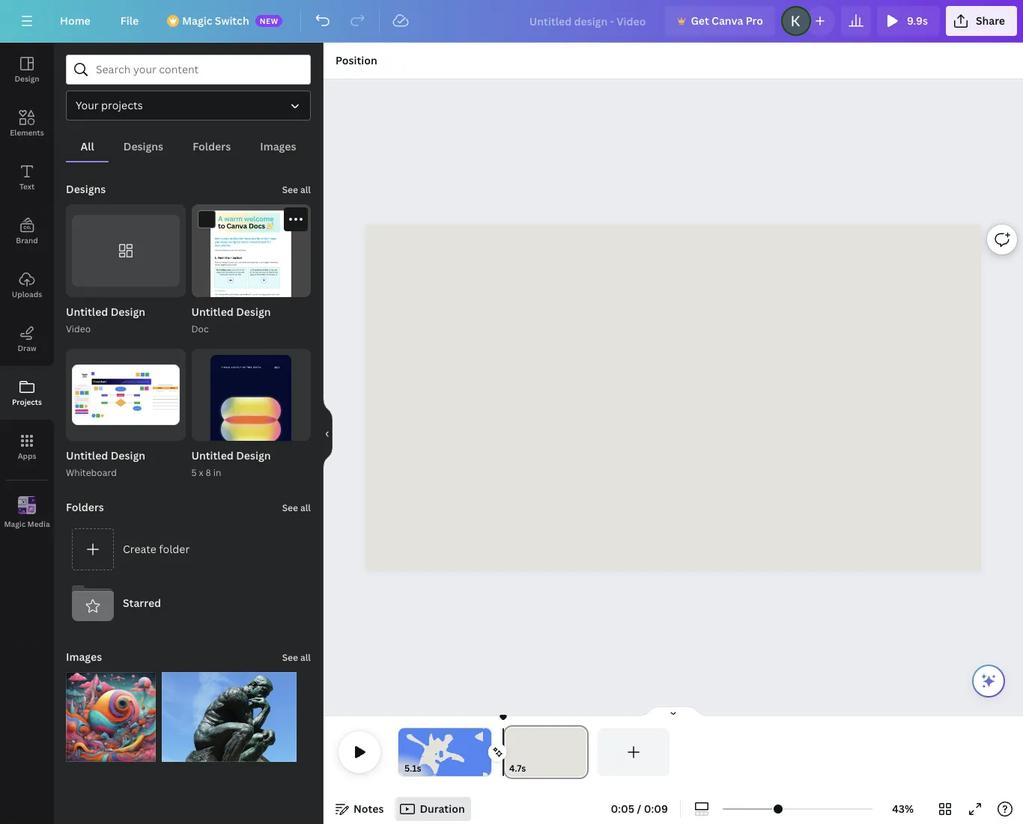 Task type: locate. For each thing, give the bounding box(es) containing it.
2
[[174, 283, 178, 293], [299, 427, 304, 438]]

all button
[[66, 133, 109, 161]]

trimming, end edge slider
[[481, 729, 491, 777], [575, 729, 589, 777]]

5.1s
[[405, 763, 421, 775]]

2 vertical spatial see all
[[282, 652, 311, 665]]

1 all from the top
[[300, 184, 311, 196]]

0 vertical spatial magic
[[182, 13, 212, 28]]

3 see all from the top
[[282, 652, 311, 665]]

0 horizontal spatial trimming, start edge slider
[[399, 729, 409, 777]]

all
[[81, 139, 94, 154]]

1 horizontal spatial 1 of 2 group
[[191, 349, 311, 484]]

text
[[19, 181, 35, 192]]

0 horizontal spatial 1
[[154, 283, 158, 293]]

1 horizontal spatial magic
[[182, 13, 212, 28]]

untitled design group
[[66, 205, 185, 337], [191, 205, 311, 337], [66, 349, 185, 481], [191, 349, 311, 484]]

0 vertical spatial see all
[[282, 184, 311, 196]]

your projects
[[76, 98, 143, 112]]

pro
[[746, 13, 763, 28]]

trimming, start edge slider up 'duration' button
[[399, 729, 409, 777]]

your
[[76, 98, 99, 112]]

new
[[260, 16, 279, 26]]

see for designs
[[282, 184, 298, 196]]

1 for untitled design 5 x 8 in
[[279, 427, 284, 438]]

2 for untitled design video
[[174, 283, 178, 293]]

designs
[[123, 139, 163, 154], [66, 182, 106, 196]]

0 vertical spatial images
[[260, 139, 296, 154]]

untitled
[[66, 305, 108, 319], [191, 305, 234, 319], [66, 449, 108, 463], [191, 449, 234, 463]]

magic left switch
[[182, 13, 212, 28]]

folders button
[[178, 133, 245, 161]]

images right folders button
[[260, 139, 296, 154]]

uploads
[[12, 289, 42, 300]]

1 vertical spatial group
[[66, 349, 185, 441]]

0 horizontal spatial designs
[[66, 182, 106, 196]]

1 vertical spatial images
[[66, 650, 102, 665]]

0 horizontal spatial trimming, end edge slider
[[481, 729, 491, 777]]

magic
[[182, 13, 212, 28], [4, 519, 26, 529]]

design
[[15, 73, 39, 84], [111, 305, 145, 319], [236, 305, 271, 319], [111, 449, 145, 463], [236, 449, 271, 463]]

see all button for images
[[281, 643, 312, 673]]

0 horizontal spatial magic
[[4, 519, 26, 529]]

1 vertical spatial all
[[300, 502, 311, 515]]

1 see all from the top
[[282, 184, 311, 196]]

design inside untitled design doc
[[236, 305, 271, 319]]

0 vertical spatial 1 of 2
[[154, 283, 178, 293]]

Page title text field
[[533, 762, 539, 777]]

1 of 2 group
[[66, 205, 185, 297], [191, 349, 311, 484]]

2 trimming, end edge slider from the left
[[575, 729, 589, 777]]

magic left media
[[4, 519, 26, 529]]

1 horizontal spatial 1
[[279, 427, 284, 438]]

images up g7b8ntapg8a6wmiomieqm2a.jpg image
[[66, 650, 102, 665]]

0 vertical spatial all
[[300, 184, 311, 196]]

images
[[260, 139, 296, 154], [66, 650, 102, 665]]

untitled up 8
[[191, 449, 234, 463]]

magic inside button
[[4, 519, 26, 529]]

1 horizontal spatial of
[[286, 427, 297, 438]]

brand button
[[0, 205, 54, 258]]

1 horizontal spatial images
[[260, 139, 296, 154]]

0 horizontal spatial group
[[66, 349, 185, 441]]

get canva pro button
[[665, 6, 775, 36]]

trimming, start edge slider left page title text field
[[503, 729, 517, 777]]

1 see from the top
[[282, 184, 298, 196]]

untitled inside untitled design video
[[66, 305, 108, 319]]

0 vertical spatial 1
[[154, 283, 158, 293]]

0:09
[[644, 802, 668, 817]]

untitled up doc
[[191, 305, 234, 319]]

of for untitled design 5 x 8 in
[[286, 427, 297, 438]]

design for untitled design whiteboard
[[111, 449, 145, 463]]

1 vertical spatial 1 of 2 group
[[191, 349, 311, 484]]

design for untitled design video
[[111, 305, 145, 319]]

home link
[[48, 6, 102, 36]]

1 horizontal spatial designs
[[123, 139, 163, 154]]

untitled inside the untitled design 5 x 8 in
[[191, 449, 234, 463]]

2 see from the top
[[282, 502, 298, 515]]

design inside untitled design video
[[111, 305, 145, 319]]

brand
[[16, 235, 38, 246]]

0 horizontal spatial 2
[[174, 283, 178, 293]]

see all button for folders
[[281, 493, 312, 523]]

1 horizontal spatial 2
[[299, 427, 304, 438]]

1 vertical spatial 2
[[299, 427, 304, 438]]

text button
[[0, 151, 54, 205]]

0 vertical spatial group
[[191, 205, 311, 325]]

design inside untitled design whiteboard
[[111, 449, 145, 463]]

starred
[[123, 596, 161, 611]]

9.9s
[[907, 13, 928, 28]]

2 see all from the top
[[282, 502, 311, 515]]

trimming, start edge slider
[[399, 729, 409, 777], [503, 729, 517, 777]]

Select ownership filter button
[[66, 91, 311, 121]]

see all for images
[[282, 652, 311, 665]]

1 vertical spatial see
[[282, 502, 298, 515]]

untitled inside untitled design whiteboard
[[66, 449, 108, 463]]

notes button
[[330, 798, 390, 822]]

1 horizontal spatial 1 of 2
[[279, 427, 304, 438]]

all for images
[[300, 652, 311, 665]]

see for folders
[[282, 502, 298, 515]]

see
[[282, 184, 298, 196], [282, 502, 298, 515], [282, 652, 298, 665]]

1 of 2
[[154, 283, 178, 293], [279, 427, 304, 438]]

2 all from the top
[[300, 502, 311, 515]]

1 horizontal spatial trimming, start edge slider
[[503, 729, 517, 777]]

1 vertical spatial of
[[286, 427, 297, 438]]

1 vertical spatial see all
[[282, 502, 311, 515]]

/
[[637, 802, 641, 817]]

2 see all button from the top
[[281, 493, 312, 523]]

see all button
[[281, 175, 312, 205], [281, 493, 312, 523], [281, 643, 312, 673]]

untitled design whiteboard
[[66, 449, 145, 480]]

0 horizontal spatial 1 of 2
[[154, 283, 178, 293]]

3 see all button from the top
[[281, 643, 312, 673]]

magic media button
[[0, 486, 54, 540]]

group
[[191, 205, 311, 325], [66, 349, 185, 441]]

of
[[160, 283, 171, 293], [286, 427, 297, 438]]

0 vertical spatial 1 of 2 group
[[66, 205, 185, 297]]

create folder button
[[66, 523, 311, 577]]

0 horizontal spatial folders
[[66, 501, 104, 515]]

0 vertical spatial of
[[160, 283, 171, 293]]

1 vertical spatial see all button
[[281, 493, 312, 523]]

0 vertical spatial see
[[282, 184, 298, 196]]

1 horizontal spatial folders
[[193, 139, 231, 154]]

9.9s button
[[877, 6, 940, 36]]

folders down whiteboard
[[66, 501, 104, 515]]

8
[[206, 467, 211, 480]]

5.1s button
[[405, 762, 421, 777]]

position
[[336, 53, 377, 67]]

designs down all button on the top of the page
[[66, 182, 106, 196]]

folders inside button
[[193, 139, 231, 154]]

trimming, end edge slider right page title text field
[[575, 729, 589, 777]]

untitled up video
[[66, 305, 108, 319]]

1 vertical spatial magic
[[4, 519, 26, 529]]

0 vertical spatial folders
[[193, 139, 231, 154]]

3 all from the top
[[300, 652, 311, 665]]

1 trimming, start edge slider from the left
[[399, 729, 409, 777]]

design inside "button"
[[15, 73, 39, 84]]

all
[[300, 184, 311, 196], [300, 502, 311, 515], [300, 652, 311, 665]]

folders
[[193, 139, 231, 154], [66, 501, 104, 515]]

2 for untitled design 5 x 8 in
[[299, 427, 304, 438]]

in
[[213, 467, 221, 480]]

canva assistant image
[[980, 673, 998, 691]]

folders down your projects button
[[193, 139, 231, 154]]

0 vertical spatial see all button
[[281, 175, 312, 205]]

design inside the untitled design 5 x 8 in
[[236, 449, 271, 463]]

3 see from the top
[[282, 652, 298, 665]]

trimming, start edge slider for second trimming, end edge slider from left
[[503, 729, 517, 777]]

see all
[[282, 184, 311, 196], [282, 502, 311, 515], [282, 652, 311, 665]]

1
[[154, 283, 158, 293], [279, 427, 284, 438]]

main menu bar
[[0, 0, 1023, 43]]

trimming, end edge slider left 4.7s
[[481, 729, 491, 777]]

get
[[691, 13, 709, 28]]

designs down projects
[[123, 139, 163, 154]]

position button
[[330, 49, 383, 73]]

1 vertical spatial 1 of 2
[[279, 427, 304, 438]]

untitled inside untitled design doc
[[191, 305, 234, 319]]

untitled for untitled design doc
[[191, 305, 234, 319]]

see all for folders
[[282, 502, 311, 515]]

2 trimming, start edge slider from the left
[[503, 729, 517, 777]]

file button
[[108, 6, 151, 36]]

1 see all button from the top
[[281, 175, 312, 205]]

1 vertical spatial 1
[[279, 427, 284, 438]]

0 horizontal spatial of
[[160, 283, 171, 293]]

0 vertical spatial 2
[[174, 283, 178, 293]]

magic for magic media
[[4, 519, 26, 529]]

uploads button
[[0, 258, 54, 312]]

1 for untitled design video
[[154, 283, 158, 293]]

2 vertical spatial see all button
[[281, 643, 312, 673]]

untitled up whiteboard
[[66, 449, 108, 463]]

1 horizontal spatial trimming, end edge slider
[[575, 729, 589, 777]]

1 horizontal spatial group
[[191, 205, 311, 325]]

2 vertical spatial see
[[282, 652, 298, 665]]

1 of 2 group for untitled design 5 x 8 in
[[191, 349, 311, 484]]

0 horizontal spatial 1 of 2 group
[[66, 205, 185, 297]]

magic inside main menu bar
[[182, 13, 212, 28]]

0 vertical spatial designs
[[123, 139, 163, 154]]

2 vertical spatial all
[[300, 652, 311, 665]]



Task type: describe. For each thing, give the bounding box(es) containing it.
hide pages image
[[637, 706, 709, 718]]

Design title text field
[[518, 6, 659, 36]]

designs inside button
[[123, 139, 163, 154]]

apps
[[18, 451, 36, 461]]

projects button
[[0, 366, 54, 420]]

see all for designs
[[282, 184, 311, 196]]

apps button
[[0, 420, 54, 474]]

see all button for designs
[[281, 175, 312, 205]]

1 vertical spatial designs
[[66, 182, 106, 196]]

images button
[[245, 133, 311, 161]]

see for images
[[282, 652, 298, 665]]

design button
[[0, 43, 54, 97]]

whiteboard
[[66, 467, 117, 480]]

untitled design 5 x 8 in
[[191, 449, 271, 480]]

design for untitled design doc
[[236, 305, 271, 319]]

all for designs
[[300, 184, 311, 196]]

designs button
[[109, 133, 178, 161]]

draw button
[[0, 312, 54, 366]]

of for untitled design video
[[160, 283, 171, 293]]

share
[[976, 13, 1005, 28]]

home
[[60, 13, 90, 28]]

1 of 2 group for untitled design video
[[66, 205, 185, 297]]

draw
[[18, 343, 36, 354]]

untitled for untitled design video
[[66, 305, 108, 319]]

the thinker statue by auguste rodin.jpg image
[[162, 673, 297, 763]]

magic switch
[[182, 13, 249, 28]]

projects
[[12, 397, 42, 408]]

magic for magic switch
[[182, 13, 212, 28]]

images inside button
[[260, 139, 296, 154]]

create folder
[[123, 542, 190, 557]]

duration button
[[396, 798, 471, 822]]

1 trimming, end edge slider from the left
[[481, 729, 491, 777]]

43%
[[892, 802, 914, 817]]

design for untitled design 5 x 8 in
[[236, 449, 271, 463]]

untitled for untitled design 5 x 8 in
[[191, 449, 234, 463]]

untitled for untitled design whiteboard
[[66, 449, 108, 463]]

starred button
[[66, 577, 311, 631]]

video
[[66, 323, 91, 335]]

x
[[199, 467, 203, 480]]

all for folders
[[300, 502, 311, 515]]

switch
[[215, 13, 249, 28]]

get canva pro
[[691, 13, 763, 28]]

file
[[120, 13, 139, 28]]

duration
[[420, 802, 465, 817]]

elements
[[10, 127, 44, 138]]

0 horizontal spatial images
[[66, 650, 102, 665]]

side panel tab list
[[0, 43, 54, 540]]

folder
[[159, 542, 190, 557]]

doc
[[191, 323, 209, 335]]

1 vertical spatial folders
[[66, 501, 104, 515]]

elements button
[[0, 97, 54, 151]]

4.7s
[[509, 763, 526, 775]]

untitled design doc
[[191, 305, 271, 335]]

canva
[[712, 13, 743, 28]]

hide image
[[323, 398, 333, 470]]

media
[[27, 519, 50, 529]]

1 of 2 for untitled design 5 x 8 in
[[279, 427, 304, 438]]

group for untitled design doc
[[191, 205, 311, 325]]

0:05 / 0:09
[[611, 802, 668, 817]]

Search your content search field
[[96, 55, 301, 84]]

5
[[191, 467, 197, 480]]

share button
[[946, 6, 1017, 36]]

1 of 2 for untitled design video
[[154, 283, 178, 293]]

create
[[123, 542, 156, 557]]

4.7s button
[[509, 762, 526, 777]]

group for untitled design whiteboard
[[66, 349, 185, 441]]

projects
[[101, 98, 143, 112]]

0:05
[[611, 802, 635, 817]]

magic media
[[4, 519, 50, 529]]

43% button
[[879, 798, 927, 822]]

notes
[[354, 802, 384, 817]]

trimming, start edge slider for 2nd trimming, end edge slider from right
[[399, 729, 409, 777]]

untitled design video
[[66, 305, 145, 335]]

g7b8ntapg8a6wmiomieqm2a.jpg image
[[66, 673, 156, 763]]



Task type: vqa. For each thing, say whether or not it's contained in the screenshot.
"ELEMENTS" button
yes



